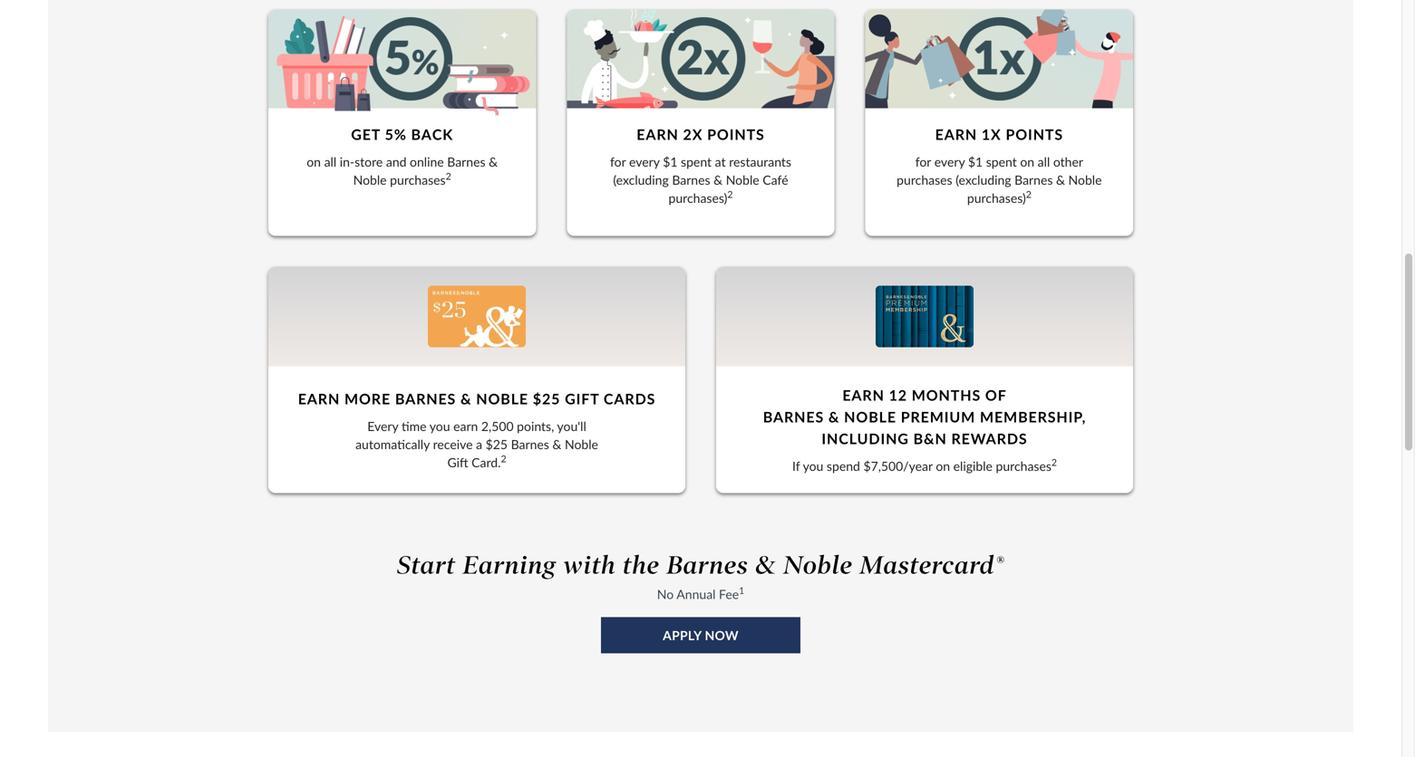 Task type: locate. For each thing, give the bounding box(es) containing it.
$1 inside for every $1 spent at restaurants (excluding barnes & noble café purchases)
[[663, 154, 678, 169]]

1 $1 from the left
[[663, 154, 678, 169]]

points right 1x on the top right of page
[[1006, 125, 1063, 143]]

all inside the on all in-store and online barnes & noble purchases
[[324, 154, 336, 169]]

$25 right a on the bottom
[[486, 437, 508, 452]]

0 vertical spatial you
[[429, 419, 450, 434]]

spent
[[681, 154, 712, 169], [986, 154, 1017, 169]]

5%
[[385, 125, 407, 143]]

2 get 5% back image from the left
[[567, 9, 835, 116]]

$25 up points,
[[533, 390, 560, 408]]

barnes up annual
[[667, 551, 748, 581]]

(excluding inside 'for every $1 spent on all other purchases (excluding barnes & noble purchases)'
[[956, 172, 1011, 188]]

(excluding
[[613, 172, 669, 188], [956, 172, 1011, 188]]

all left in-
[[324, 154, 336, 169]]

for
[[610, 154, 626, 169], [915, 154, 931, 169]]

points up at
[[707, 125, 765, 143]]

receive
[[433, 437, 473, 452]]

earn left "more"
[[298, 390, 340, 408]]

1 horizontal spatial $25
[[533, 390, 560, 408]]

every
[[367, 419, 398, 434]]

purchases down earn 1x points
[[897, 172, 952, 188]]

earn for 1x
[[935, 125, 977, 143]]

1 horizontal spatial for
[[915, 154, 931, 169]]

noble
[[353, 172, 387, 188], [726, 172, 759, 188], [1068, 172, 1102, 188], [476, 390, 528, 408], [844, 408, 896, 426], [565, 437, 598, 452], [783, 551, 853, 581]]

you inside every time you earn 2,500 points, you'll automatically receive a $25 barnes & noble gift card.
[[429, 419, 450, 434]]

0 horizontal spatial you
[[429, 419, 450, 434]]

annual
[[676, 587, 716, 602]]

barnes
[[447, 154, 485, 169], [672, 172, 710, 188], [1014, 172, 1053, 188], [395, 390, 456, 408], [763, 408, 824, 426], [511, 437, 549, 452], [667, 551, 748, 581]]

2 down back
[[446, 171, 451, 182]]

points
[[707, 125, 765, 143], [1006, 125, 1063, 143]]

& inside every time you earn 2,500 points, you'll automatically receive a $25 barnes & noble gift card.
[[552, 437, 561, 452]]

every inside 'for every $1 spent on all other purchases (excluding barnes & noble purchases)'
[[934, 154, 965, 169]]

apply now link
[[601, 618, 800, 654]]

membership,
[[980, 408, 1086, 426]]

restaurants
[[729, 154, 791, 169]]

more
[[344, 390, 391, 408]]

barnes inside for every $1 spent at restaurants (excluding barnes & noble café purchases)
[[672, 172, 710, 188]]

earn left 2x
[[637, 125, 679, 143]]

1 for from the left
[[610, 154, 626, 169]]

2 every from the left
[[934, 154, 965, 169]]

earn 12 months of barnes & noble premium membership, including b&n rewards
[[763, 386, 1086, 448]]

0 horizontal spatial $25
[[486, 437, 508, 452]]

on for purchases
[[1020, 154, 1034, 169]]

2 down 2,500
[[501, 453, 506, 465]]

1 horizontal spatial get 5% back image
[[567, 9, 835, 116]]

at
[[715, 154, 726, 169]]

$1 inside 'for every $1 spent on all other purchases (excluding barnes & noble purchases)'
[[968, 154, 983, 169]]

for inside for every $1 spent at restaurants (excluding barnes & noble café purchases)
[[610, 154, 626, 169]]

barnes up if
[[763, 408, 824, 426]]

time
[[402, 419, 427, 434]]

barnes down points,
[[511, 437, 549, 452]]

spent for 2x
[[681, 154, 712, 169]]

get 5% back image up earn 1x points
[[865, 9, 1133, 116]]

0 horizontal spatial purchases)
[[669, 190, 727, 206]]

the
[[623, 551, 660, 581]]

for inside 'for every $1 spent on all other purchases (excluding barnes & noble purchases)'
[[915, 154, 931, 169]]

on
[[307, 154, 321, 169], [1020, 154, 1034, 169], [936, 459, 950, 474]]

1 horizontal spatial every
[[934, 154, 965, 169]]

a
[[476, 437, 482, 452]]

2 spent from the left
[[986, 154, 1017, 169]]

and
[[386, 154, 407, 169]]

spent inside 'for every $1 spent on all other purchases (excluding barnes & noble purchases)'
[[986, 154, 1017, 169]]

earn
[[637, 125, 679, 143], [935, 125, 977, 143], [842, 386, 885, 404], [298, 390, 340, 408]]

2,500
[[481, 419, 514, 434]]

& inside the on all in-store and online barnes & noble purchases
[[489, 154, 498, 169]]

(excluding down 1x on the top right of page
[[956, 172, 1011, 188]]

back
[[411, 125, 453, 143]]

you right if
[[803, 459, 823, 474]]

purchases inside the on all in-store and online barnes & noble purchases
[[390, 172, 446, 188]]

earn left 1x on the top right of page
[[935, 125, 977, 143]]

barnes up time
[[395, 390, 456, 408]]

online
[[410, 154, 444, 169]]

on left eligible
[[936, 459, 950, 474]]

get 5% back image up earn 2x points
[[567, 9, 835, 116]]

1 spent from the left
[[681, 154, 712, 169]]

1 purchases) from the left
[[669, 190, 727, 206]]

on all in-store and online barnes & noble purchases
[[307, 154, 498, 188]]

get 5% back image for 1x
[[865, 9, 1133, 116]]

1 vertical spatial you
[[803, 459, 823, 474]]

1 horizontal spatial all
[[1038, 154, 1050, 169]]

get 5% back image up get 5% back
[[268, 9, 536, 116]]

every down earn 1x points
[[934, 154, 965, 169]]

barnes down 2x
[[672, 172, 710, 188]]

all left other
[[1038, 154, 1050, 169]]

1 horizontal spatial you
[[803, 459, 823, 474]]

for for earn 1x points
[[915, 154, 931, 169]]

2 all from the left
[[1038, 154, 1050, 169]]

you inside if you spend $7,500/year on eligible purchases 2
[[803, 459, 823, 474]]

2 $1 from the left
[[968, 154, 983, 169]]

2 points from the left
[[1006, 125, 1063, 143]]

(excluding down earn 2x points
[[613, 172, 669, 188]]

0 horizontal spatial $1
[[663, 154, 678, 169]]

on inside the on all in-store and online barnes & noble purchases
[[307, 154, 321, 169]]

spent for 1x
[[986, 154, 1017, 169]]

every for earn 1x points
[[934, 154, 965, 169]]

$1 for 2x
[[663, 154, 678, 169]]

earn more barnes & noble $25 gift cards
[[298, 390, 656, 408]]

purchases down membership,
[[996, 459, 1051, 474]]

get
[[351, 125, 381, 143]]

2 down membership,
[[1051, 457, 1057, 468]]

earn for 2x
[[637, 125, 679, 143]]

2 (excluding from the left
[[956, 172, 1011, 188]]

1 horizontal spatial $1
[[968, 154, 983, 169]]

1 horizontal spatial purchases)
[[967, 190, 1026, 206]]

2 purchases) from the left
[[967, 190, 1026, 206]]

1 points from the left
[[707, 125, 765, 143]]

$1 down earn 2x points
[[663, 154, 678, 169]]

earning
[[463, 551, 557, 581]]

0 horizontal spatial get 5% back image
[[268, 9, 536, 116]]

12
[[889, 386, 907, 404]]

purchases down online
[[390, 172, 446, 188]]

barnes right online
[[447, 154, 485, 169]]

2 horizontal spatial on
[[1020, 154, 1034, 169]]

start earning with the barnes & noble mastercard® no annual fee 1
[[397, 551, 1004, 602]]

0 horizontal spatial spent
[[681, 154, 712, 169]]

&
[[489, 154, 498, 169], [714, 172, 723, 188], [1056, 172, 1065, 188], [460, 390, 472, 408], [828, 408, 840, 426], [552, 437, 561, 452], [755, 551, 776, 581]]

points for earn 2x points
[[707, 125, 765, 143]]

for every $1 spent at restaurants (excluding barnes & noble café purchases)
[[610, 154, 791, 206]]

2 horizontal spatial purchases
[[996, 459, 1051, 474]]

(excluding inside for every $1 spent at restaurants (excluding barnes & noble café purchases)
[[613, 172, 669, 188]]

1 vertical spatial $25
[[486, 437, 508, 452]]

every
[[629, 154, 660, 169], [934, 154, 965, 169]]

purchases) down at
[[669, 190, 727, 206]]

0 horizontal spatial (excluding
[[613, 172, 669, 188]]

every inside for every $1 spent at restaurants (excluding barnes & noble café purchases)
[[629, 154, 660, 169]]

on down earn 1x points
[[1020, 154, 1034, 169]]

on inside 'for every $1 spent on all other purchases (excluding barnes & noble purchases)'
[[1020, 154, 1034, 169]]

every down earn 2x points
[[629, 154, 660, 169]]

all
[[324, 154, 336, 169], [1038, 154, 1050, 169]]

3 get 5% back image from the left
[[865, 9, 1133, 116]]

barnes inside start earning with the barnes & noble mastercard® no annual fee 1
[[667, 551, 748, 581]]

1 horizontal spatial points
[[1006, 125, 1063, 143]]

spent down earn 1x points
[[986, 154, 1017, 169]]

get 5% back image
[[268, 9, 536, 116], [567, 9, 835, 116], [865, 9, 1133, 116]]

you
[[429, 419, 450, 434], [803, 459, 823, 474]]

0 horizontal spatial every
[[629, 154, 660, 169]]

$1 down 1x on the top right of page
[[968, 154, 983, 169]]

spent inside for every $1 spent at restaurants (excluding barnes & noble café purchases)
[[681, 154, 712, 169]]

1 get 5% back image from the left
[[268, 9, 536, 116]]

2 for from the left
[[915, 154, 931, 169]]

1 horizontal spatial (excluding
[[956, 172, 1011, 188]]

spent left at
[[681, 154, 712, 169]]

1 horizontal spatial purchases
[[897, 172, 952, 188]]

other
[[1053, 154, 1083, 169]]

0 horizontal spatial for
[[610, 154, 626, 169]]

earn 2x points
[[637, 125, 765, 143]]

including
[[822, 430, 909, 448]]

purchases inside 'for every $1 spent on all other purchases (excluding barnes & noble purchases)'
[[897, 172, 952, 188]]

start
[[397, 551, 456, 581]]

get 5% back image for 5%
[[268, 9, 536, 116]]

on inside if you spend $7,500/year on eligible purchases 2
[[936, 459, 950, 474]]

1 horizontal spatial spent
[[986, 154, 1017, 169]]

2 down the restaurants
[[727, 189, 733, 200]]

every for earn 2x points
[[629, 154, 660, 169]]

earn left 12
[[842, 386, 885, 404]]

on left in-
[[307, 154, 321, 169]]

purchases
[[390, 172, 446, 188], [897, 172, 952, 188], [996, 459, 1051, 474]]

1 (excluding from the left
[[613, 172, 669, 188]]

0 horizontal spatial purchases
[[390, 172, 446, 188]]

1 every from the left
[[629, 154, 660, 169]]

b&n rewards
[[913, 430, 1028, 448]]

purchases inside if you spend $7,500/year on eligible purchases 2
[[996, 459, 1051, 474]]

2
[[446, 171, 451, 182], [727, 189, 733, 200], [1026, 189, 1031, 200], [501, 453, 506, 465], [1051, 457, 1057, 468]]

1 all from the left
[[324, 154, 336, 169]]

gift card.
[[447, 455, 501, 470]]

spend
[[827, 459, 860, 474]]

$1
[[663, 154, 678, 169], [968, 154, 983, 169]]

2 horizontal spatial get 5% back image
[[865, 9, 1133, 116]]

apply now
[[663, 628, 739, 643]]

0 horizontal spatial on
[[307, 154, 321, 169]]

0 horizontal spatial points
[[707, 125, 765, 143]]

barnes down earn 1x points
[[1014, 172, 1053, 188]]

1 horizontal spatial on
[[936, 459, 950, 474]]

you up receive
[[429, 419, 450, 434]]

purchases)
[[669, 190, 727, 206], [967, 190, 1026, 206]]

2 down earn 1x points
[[1026, 189, 1031, 200]]

$25
[[533, 390, 560, 408], [486, 437, 508, 452]]

store
[[355, 154, 383, 169]]

earn inside earn 12 months of barnes & noble premium membership, including b&n rewards
[[842, 386, 885, 404]]

0 horizontal spatial all
[[324, 154, 336, 169]]

purchases) down earn 1x points
[[967, 190, 1026, 206]]



Task type: vqa. For each thing, say whether or not it's contained in the screenshot.
"ELIGIBLE"
yes



Task type: describe. For each thing, give the bounding box(es) containing it.
on for 2
[[936, 459, 950, 474]]

$1 for 1x
[[968, 154, 983, 169]]

for every $1 spent on all other purchases (excluding barnes & noble purchases)
[[897, 154, 1102, 206]]

barnes & noble premium membership card image
[[876, 286, 974, 348]]

noble inside earn 12 months of barnes & noble premium membership, including b&n rewards
[[844, 408, 896, 426]]

& inside earn 12 months of barnes & noble premium membership, including b&n rewards
[[828, 408, 840, 426]]

get 5% back image for 2x
[[567, 9, 835, 116]]

2 for 2x
[[727, 189, 733, 200]]

2 for more
[[501, 453, 506, 465]]

2 for 5%
[[446, 171, 451, 182]]

& inside start earning with the barnes & noble mastercard® no annual fee 1
[[755, 551, 776, 581]]

noble inside the on all in-store and online barnes & noble purchases
[[353, 172, 387, 188]]

$25 inside every time you earn 2,500 points, you'll automatically receive a $25 barnes & noble gift card.
[[486, 437, 508, 452]]

noble inside start earning with the barnes & noble mastercard® no annual fee 1
[[783, 551, 853, 581]]

barnes & noble $25 gift card image
[[428, 286, 526, 348]]

months
[[912, 386, 981, 404]]

with
[[563, 551, 616, 581]]

eligible
[[953, 459, 992, 474]]

gift cards
[[565, 390, 656, 408]]

fee
[[719, 587, 739, 602]]

barnes inside every time you earn 2,500 points, you'll automatically receive a $25 barnes & noble gift card.
[[511, 437, 549, 452]]

you'll
[[557, 419, 586, 434]]

automatically
[[355, 437, 430, 452]]

of
[[985, 386, 1007, 404]]

mastercard®
[[860, 551, 1004, 581]]

& inside for every $1 spent at restaurants (excluding barnes & noble café purchases)
[[714, 172, 723, 188]]

barnes inside earn 12 months of barnes & noble premium membership, including b&n rewards
[[763, 408, 824, 426]]

get 5% back
[[351, 125, 453, 143]]

premium
[[901, 408, 976, 426]]

earn 1x points
[[935, 125, 1063, 143]]

noble inside 'for every $1 spent on all other purchases (excluding barnes & noble purchases)'
[[1068, 172, 1102, 188]]

café
[[763, 172, 788, 188]]

2 inside if you spend $7,500/year on eligible purchases 2
[[1051, 457, 1057, 468]]

if you spend $7,500/year on eligible purchases 2
[[792, 457, 1057, 474]]

no
[[657, 587, 674, 602]]

earn for 12
[[842, 386, 885, 404]]

if
[[792, 459, 800, 474]]

& inside 'for every $1 spent on all other purchases (excluding barnes & noble purchases)'
[[1056, 172, 1065, 188]]

purchases) inside for every $1 spent at restaurants (excluding barnes & noble café purchases)
[[669, 190, 727, 206]]

noble inside for every $1 spent at restaurants (excluding barnes & noble café purchases)
[[726, 172, 759, 188]]

1x
[[982, 125, 1001, 143]]

earn for more
[[298, 390, 340, 408]]

for for earn 2x points
[[610, 154, 626, 169]]

1
[[739, 585, 744, 597]]

noble inside every time you earn 2,500 points, you'll automatically receive a $25 barnes & noble gift card.
[[565, 437, 598, 452]]

apply
[[663, 628, 701, 643]]

purchases) inside 'for every $1 spent on all other purchases (excluding barnes & noble purchases)'
[[967, 190, 1026, 206]]

every time you earn 2,500 points, you'll automatically receive a $25 barnes & noble gift card.
[[355, 419, 598, 470]]

barnes inside 'for every $1 spent on all other purchases (excluding barnes & noble purchases)'
[[1014, 172, 1053, 188]]

barnes inside the on all in-store and online barnes & noble purchases
[[447, 154, 485, 169]]

2x
[[683, 125, 703, 143]]

points,
[[517, 419, 554, 434]]

all inside 'for every $1 spent on all other purchases (excluding barnes & noble purchases)'
[[1038, 154, 1050, 169]]

earn
[[453, 419, 478, 434]]

points for earn 1x points
[[1006, 125, 1063, 143]]

now
[[705, 628, 739, 643]]

0 vertical spatial $25
[[533, 390, 560, 408]]

2 for 1x
[[1026, 189, 1031, 200]]

$7,500/year
[[863, 459, 933, 474]]

in-
[[340, 154, 355, 169]]



